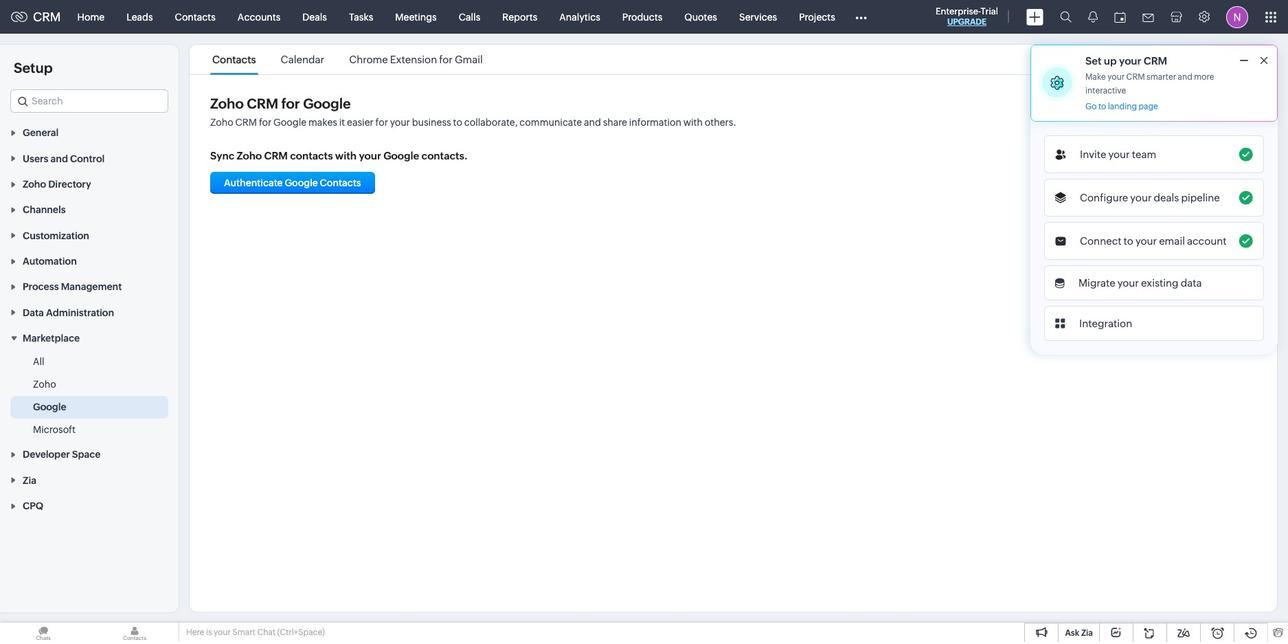 Task type: describe. For each thing, give the bounding box(es) containing it.
meetings
[[395, 11, 437, 22]]

quotes
[[685, 11, 718, 22]]

users and control
[[23, 153, 105, 164]]

here
[[186, 628, 204, 637]]

channels
[[23, 204, 66, 215]]

calls link
[[448, 0, 492, 33]]

zoho directory
[[23, 179, 91, 190]]

configure
[[1081, 192, 1129, 203]]

meetings link
[[384, 0, 448, 33]]

your right 'is'
[[214, 628, 231, 637]]

for down calendar link
[[281, 96, 300, 111]]

create menu element
[[1019, 0, 1052, 33]]

your down the up
[[1108, 72, 1125, 82]]

all
[[33, 356, 44, 367]]

ask
[[1066, 628, 1080, 638]]

share
[[603, 117, 628, 128]]

zoho for zoho
[[33, 379, 56, 390]]

services
[[740, 11, 778, 22]]

process management
[[23, 281, 122, 292]]

(ctrl+space)
[[277, 628, 325, 637]]

with inside zoho crm for google zoho crm for google makes it easier for your business to collaborate, communicate and share information with others.
[[684, 117, 703, 128]]

data
[[23, 307, 44, 318]]

and inside set up your crm make your crm smarter and more interactive go to landing page
[[1179, 72, 1193, 82]]

for right easier
[[376, 117, 388, 128]]

calls
[[459, 11, 481, 22]]

authenticate google contacts
[[224, 177, 361, 188]]

is
[[206, 628, 212, 637]]

migrate
[[1079, 277, 1116, 289]]

accounts link
[[227, 0, 292, 33]]

zia inside dropdown button
[[23, 475, 36, 486]]

integration
[[1080, 318, 1133, 329]]

search image
[[1061, 11, 1072, 23]]

2 horizontal spatial to
[[1124, 235, 1134, 247]]

users
[[23, 153, 48, 164]]

services link
[[729, 0, 789, 33]]

deals
[[303, 11, 327, 22]]

mails image
[[1143, 13, 1155, 22]]

pipeline
[[1182, 192, 1221, 203]]

go
[[1086, 102, 1097, 111]]

google up makes
[[303, 96, 351, 111]]

crm link
[[11, 10, 61, 24]]

general button
[[0, 120, 179, 145]]

1 horizontal spatial zia
[[1082, 628, 1094, 638]]

enterprise-
[[936, 6, 981, 16]]

zia button
[[0, 467, 179, 493]]

directory
[[48, 179, 91, 190]]

Search text field
[[11, 90, 168, 112]]

microsoft link
[[33, 423, 76, 437]]

google inside authenticate google contacts button
[[285, 177, 318, 188]]

analytics
[[560, 11, 601, 22]]

process
[[23, 281, 59, 292]]

zoho for zoho directory
[[23, 179, 46, 190]]

make
[[1086, 72, 1107, 82]]

for left makes
[[259, 117, 272, 128]]

profile element
[[1219, 0, 1257, 33]]

up
[[1105, 55, 1118, 67]]

home link
[[66, 0, 116, 33]]

interactive
[[1086, 86, 1127, 96]]

automation
[[23, 256, 77, 267]]

ask zia
[[1066, 628, 1094, 638]]

authenticate google contacts button
[[210, 172, 375, 194]]

existing
[[1142, 277, 1179, 289]]

deals link
[[292, 0, 338, 33]]

to inside set up your crm make your crm smarter and more interactive go to landing page
[[1099, 102, 1107, 111]]

enterprise-trial upgrade
[[936, 6, 999, 27]]

landing
[[1109, 102, 1138, 111]]

your down easier
[[359, 150, 381, 162]]

email
[[1160, 235, 1186, 247]]

connect
[[1081, 235, 1122, 247]]

all link
[[33, 355, 44, 369]]

profile image
[[1227, 6, 1249, 28]]

connect to your email account
[[1081, 235, 1227, 247]]

zoho crm for google zoho crm for google makes it easier for your business to collaborate, communicate and share information with others.
[[210, 96, 737, 128]]

administration
[[46, 307, 114, 318]]

it
[[339, 117, 345, 128]]

go to landing page link
[[1086, 102, 1159, 112]]

sync zoho crm contacts with your google contacts.
[[210, 150, 468, 162]]

developer space button
[[0, 441, 179, 467]]

control
[[70, 153, 105, 164]]

products
[[623, 11, 663, 22]]

migrate your existing data
[[1079, 277, 1203, 289]]

leads
[[127, 11, 153, 22]]

page
[[1139, 102, 1159, 111]]

tasks
[[349, 11, 373, 22]]

data administration button
[[0, 299, 179, 325]]

setup
[[14, 60, 53, 76]]

set
[[1086, 55, 1102, 67]]

invite
[[1081, 148, 1107, 160]]

developer
[[23, 449, 70, 460]]

data administration
[[23, 307, 114, 318]]

cpq
[[23, 501, 43, 512]]

marketplace button
[[0, 325, 179, 351]]

upgrade
[[948, 17, 987, 27]]

marketplace region
[[0, 351, 179, 441]]

0 vertical spatial contacts
[[175, 11, 216, 22]]



Task type: locate. For each thing, give the bounding box(es) containing it.
process management button
[[0, 274, 179, 299]]

0 vertical spatial with
[[684, 117, 703, 128]]

google link
[[33, 400, 66, 414]]

contacts right leads
[[175, 11, 216, 22]]

contacts down sync zoho crm contacts with your google contacts.
[[320, 177, 361, 188]]

1 vertical spatial and
[[584, 117, 601, 128]]

chrome extension for gmail
[[349, 54, 483, 65]]

to inside zoho crm for google zoho crm for google makes it easier for your business to collaborate, communicate and share information with others.
[[453, 117, 463, 128]]

contacts link
[[164, 0, 227, 33], [210, 54, 258, 65]]

zia
[[23, 475, 36, 486], [1082, 628, 1094, 638]]

for
[[439, 54, 453, 65], [281, 96, 300, 111], [259, 117, 272, 128], [376, 117, 388, 128]]

collaborate,
[[465, 117, 518, 128]]

1 vertical spatial contacts
[[212, 54, 256, 65]]

and right users
[[51, 153, 68, 164]]

1 horizontal spatial to
[[1099, 102, 1107, 111]]

calendar image
[[1115, 11, 1127, 22]]

zoho link
[[33, 377, 56, 391]]

management
[[61, 281, 122, 292]]

2 vertical spatial contacts
[[320, 177, 361, 188]]

with down it
[[335, 150, 357, 162]]

your right the up
[[1120, 55, 1142, 67]]

home
[[77, 11, 105, 22]]

contacts link down 'accounts' link
[[210, 54, 258, 65]]

2 vertical spatial and
[[51, 153, 68, 164]]

sync
[[210, 150, 235, 162]]

signals image
[[1089, 11, 1099, 23]]

zoho inside dropdown button
[[23, 179, 46, 190]]

your inside zoho crm for google zoho crm for google makes it easier for your business to collaborate, communicate and share information with others.
[[390, 117, 410, 128]]

reports link
[[492, 0, 549, 33]]

zia up cpq at the left of page
[[23, 475, 36, 486]]

contacts.
[[422, 150, 468, 162]]

easier
[[347, 117, 374, 128]]

to right connect
[[1124, 235, 1134, 247]]

zoho
[[210, 96, 244, 111], [210, 117, 233, 128], [237, 150, 262, 162], [23, 179, 46, 190], [33, 379, 56, 390]]

accounts
[[238, 11, 281, 22]]

authenticate
[[224, 177, 283, 188]]

here is your smart chat (ctrl+space)
[[186, 628, 325, 637]]

contacts down 'accounts' link
[[212, 54, 256, 65]]

developer space
[[23, 449, 101, 460]]

your
[[1120, 55, 1142, 67], [1108, 72, 1125, 82], [390, 117, 410, 128], [1109, 148, 1131, 160], [359, 150, 381, 162], [1131, 192, 1152, 203], [1136, 235, 1158, 247], [1118, 277, 1140, 289], [214, 628, 231, 637]]

zoho inside "marketplace" region
[[33, 379, 56, 390]]

invite your team
[[1081, 148, 1157, 160]]

contacts link right leads
[[164, 0, 227, 33]]

your left "email"
[[1136, 235, 1158, 247]]

others.
[[705, 117, 737, 128]]

1 horizontal spatial and
[[584, 117, 601, 128]]

your right migrate
[[1118, 277, 1140, 289]]

microsoft
[[33, 424, 76, 435]]

your left business
[[390, 117, 410, 128]]

0 vertical spatial and
[[1179, 72, 1193, 82]]

1 horizontal spatial with
[[684, 117, 703, 128]]

google
[[303, 96, 351, 111], [274, 117, 307, 128], [384, 150, 420, 162], [285, 177, 318, 188], [33, 402, 66, 413]]

business
[[412, 117, 451, 128]]

contacts image
[[91, 623, 178, 642]]

zoho for zoho crm for google zoho crm for google makes it easier for your business to collaborate, communicate and share information with others.
[[210, 96, 244, 111]]

1 vertical spatial zia
[[1082, 628, 1094, 638]]

chrome extension for gmail link
[[347, 54, 485, 65]]

google down the contacts
[[285, 177, 318, 188]]

configure your deals pipeline
[[1081, 192, 1221, 203]]

chrome
[[349, 54, 388, 65]]

channels button
[[0, 197, 179, 222]]

customization
[[23, 230, 89, 241]]

set up your crm make your crm smarter and more interactive go to landing page
[[1086, 55, 1215, 111]]

and left more
[[1179, 72, 1193, 82]]

analytics link
[[549, 0, 612, 33]]

0 horizontal spatial with
[[335, 150, 357, 162]]

contacts
[[290, 150, 333, 162]]

None field
[[10, 89, 168, 113]]

search element
[[1052, 0, 1081, 34]]

chat
[[257, 628, 276, 637]]

with left others.
[[684, 117, 703, 128]]

reports
[[503, 11, 538, 22]]

google left contacts.
[[384, 150, 420, 162]]

smart
[[233, 628, 256, 637]]

communicate
[[520, 117, 582, 128]]

automation button
[[0, 248, 179, 274]]

customization button
[[0, 222, 179, 248]]

trial
[[981, 6, 999, 16]]

0 vertical spatial contacts link
[[164, 0, 227, 33]]

your left the deals
[[1131, 192, 1152, 203]]

list containing contacts
[[200, 45, 496, 74]]

cpq button
[[0, 493, 179, 518]]

0 vertical spatial to
[[1099, 102, 1107, 111]]

and left share
[[584, 117, 601, 128]]

calendar
[[281, 54, 325, 65]]

your left team
[[1109, 148, 1131, 160]]

google up microsoft
[[33, 402, 66, 413]]

quotes link
[[674, 0, 729, 33]]

1 vertical spatial contacts link
[[210, 54, 258, 65]]

to right the go
[[1099, 102, 1107, 111]]

0 horizontal spatial to
[[453, 117, 463, 128]]

0 vertical spatial zia
[[23, 475, 36, 486]]

2 vertical spatial to
[[1124, 235, 1134, 247]]

create menu image
[[1027, 9, 1044, 25]]

mails element
[[1135, 1, 1163, 33]]

more
[[1195, 72, 1215, 82]]

marketplace
[[23, 333, 80, 344]]

data
[[1181, 277, 1203, 289]]

and inside dropdown button
[[51, 153, 68, 164]]

and inside zoho crm for google zoho crm for google makes it easier for your business to collaborate, communicate and share information with others.
[[584, 117, 601, 128]]

1 vertical spatial with
[[335, 150, 357, 162]]

account
[[1188, 235, 1227, 247]]

space
[[72, 449, 101, 460]]

zia right ask
[[1082, 628, 1094, 638]]

makes
[[309, 117, 337, 128]]

signals element
[[1081, 0, 1107, 34]]

for left gmail
[[439, 54, 453, 65]]

google left makes
[[274, 117, 307, 128]]

Other Modules field
[[847, 6, 876, 28]]

to right business
[[453, 117, 463, 128]]

2 horizontal spatial and
[[1179, 72, 1193, 82]]

chats image
[[0, 623, 87, 642]]

0 horizontal spatial and
[[51, 153, 68, 164]]

gmail
[[455, 54, 483, 65]]

information
[[630, 117, 682, 128]]

crm
[[33, 10, 61, 24], [1144, 55, 1168, 67], [1127, 72, 1146, 82], [247, 96, 278, 111], [235, 117, 257, 128], [264, 150, 288, 162]]

calendar link
[[279, 54, 327, 65]]

for inside list
[[439, 54, 453, 65]]

0 horizontal spatial zia
[[23, 475, 36, 486]]

list
[[200, 45, 496, 74]]

and
[[1179, 72, 1193, 82], [584, 117, 601, 128], [51, 153, 68, 164]]

1 vertical spatial to
[[453, 117, 463, 128]]

google inside "marketplace" region
[[33, 402, 66, 413]]

contacts inside button
[[320, 177, 361, 188]]



Task type: vqa. For each thing, say whether or not it's contained in the screenshot.
top -None-
no



